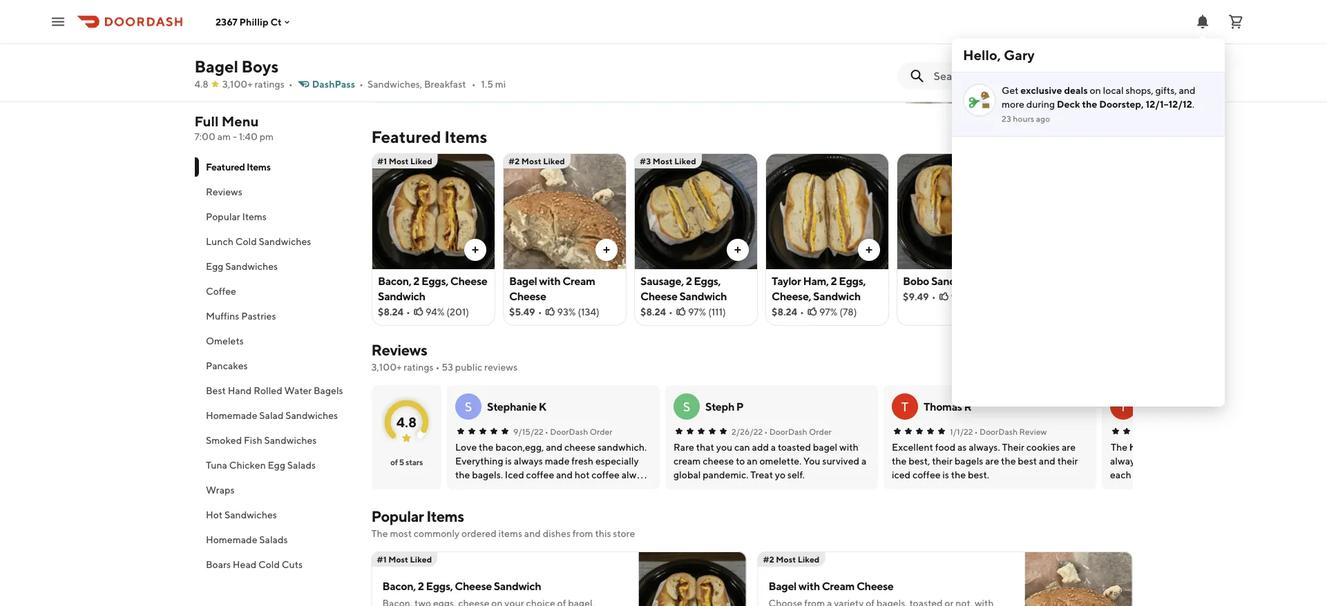Task type: describe. For each thing, give the bounding box(es) containing it.
$8.24 for taylor ham, 2 eggs, cheese, sandwich
[[772, 306, 797, 318]]

bagel inside bagel with cream cheese
[[509, 275, 537, 288]]

ordered
[[462, 528, 497, 540]]

the
[[371, 528, 388, 540]]

pastries
[[241, 311, 276, 322]]

sandwich inside sausage, 2 eggs, cheese sandwich
[[679, 290, 727, 303]]

5
[[399, 457, 404, 467]]

homemade salad sandwiches button
[[195, 404, 355, 428]]

mi
[[495, 78, 506, 90]]

2367 phillip ct
[[216, 16, 282, 27]]

2 t from the left
[[1120, 399, 1127, 414]]

muffins pastries button
[[195, 304, 355, 329]]

tuna
[[206, 460, 227, 471]]

the
[[1082, 98, 1098, 110]]

0 horizontal spatial featured items
[[206, 161, 270, 173]]

reviews
[[484, 362, 518, 373]]

$5.49
[[509, 306, 535, 318]]

1 t from the left
[[901, 399, 908, 414]]

previous button of carousel image
[[1089, 131, 1100, 142]]

bagel boys
[[195, 56, 279, 76]]

s for stephanie k
[[465, 399, 472, 414]]

1 off from the left
[[407, 63, 423, 78]]

steph
[[705, 400, 734, 414]]

sausage, 2 eggs, cheese sandwich
[[640, 275, 727, 303]]

salad
[[259, 410, 283, 422]]

• right dashpass
[[359, 78, 363, 90]]

on inside the 40% off first 2 orders up to $10 off with 40welcome, valid on subtotals $15
[[408, 79, 422, 94]]

0 horizontal spatial 3,100+
[[222, 78, 253, 90]]

1 #1 from the top
[[377, 156, 387, 166]]

9/15/22
[[513, 427, 543, 437]]

ratings inside reviews 3,100+ ratings • 53 public reviews
[[404, 362, 434, 373]]

• down bobo sandwich
[[932, 291, 936, 303]]

dashpass
[[312, 78, 355, 90]]

notification bell image
[[1195, 13, 1211, 30]]

sandwich up 94% (57)
[[931, 275, 979, 288]]

97% for sandwich
[[688, 306, 706, 318]]

public
[[455, 362, 483, 373]]

homemade for homemade salads
[[206, 535, 257, 546]]

most
[[390, 528, 412, 540]]

pancakes
[[206, 360, 247, 372]]

23
[[1002, 114, 1012, 124]]

1 horizontal spatial featured items
[[371, 127, 487, 147]]

hello,
[[963, 47, 1001, 63]]

• left 94% (201)
[[406, 306, 410, 318]]

• right $5.49
[[538, 306, 542, 318]]

taylor ham, 2 eggs, cheese, sandwich image
[[766, 153, 888, 270]]

ago
[[1036, 114, 1050, 124]]

get exclusive deals
[[1002, 85, 1088, 96]]

liked for sausage,
[[674, 156, 696, 166]]

on inside on local shops, gifts, and more during
[[1090, 85, 1101, 96]]

best hand rolled water bagels
[[206, 385, 343, 397]]

1 vertical spatial 4.8
[[396, 414, 416, 431]]

r
[[964, 400, 971, 414]]

2367 phillip ct button
[[216, 16, 293, 27]]

1 horizontal spatial bacon, 2 eggs, cheese sandwich image
[[639, 552, 747, 607]]

map region
[[456, 0, 1164, 178]]

eggs, down commonly
[[426, 580, 453, 593]]

dishes
[[543, 528, 571, 540]]

40%
[[380, 63, 405, 78]]

doordash for steph p
[[769, 427, 807, 437]]

on local shops, gifts, and more during
[[1002, 85, 1196, 110]]

fish
[[244, 435, 262, 446]]

order for k
[[590, 427, 612, 437]]

(57)
[[972, 291, 989, 303]]

items inside popular items the most commonly ordered items and dishes from this store
[[427, 508, 464, 526]]

most for sausage,
[[653, 156, 672, 166]]

smoked fish sandwiches button
[[195, 428, 355, 453]]

97% (111)
[[688, 306, 726, 318]]

$10
[[525, 63, 545, 78]]

taylor ham, 2 eggs, cheese, sandwich
[[772, 275, 866, 303]]

more
[[1002, 98, 1025, 110]]

1.5
[[481, 78, 493, 90]]

omelets button
[[195, 329, 355, 354]]

reviews for reviews 3,100+ ratings • 53 public reviews
[[371, 341, 427, 359]]

water
[[284, 385, 311, 397]]

exclusive
[[1021, 85, 1062, 96]]

platter
[[1206, 442, 1234, 453]]

salads inside button
[[259, 535, 287, 546]]

thomas r
[[924, 400, 971, 414]]

.
[[1193, 98, 1195, 110]]

and inside popular items the most commonly ordered items and dishes from this store
[[524, 528, 541, 540]]

0 horizontal spatial 4.8
[[195, 78, 208, 90]]

• right 9/15/22
[[545, 427, 548, 437]]

ct
[[270, 16, 282, 27]]

huevos
[[1129, 442, 1160, 453]]

popular items button
[[195, 205, 355, 229]]

of 5 stars
[[390, 457, 423, 467]]

pancakes button
[[195, 354, 355, 379]]

sandwich inside 'taylor ham, 2 eggs, cheese, sandwich'
[[813, 290, 861, 303]]

cheese,
[[772, 290, 811, 303]]

popular items
[[206, 211, 266, 223]]

0 vertical spatial bagel with cream cheese
[[509, 275, 595, 303]]

sandwich up reviews link
[[378, 290, 425, 303]]

2 inside sausage, 2 eggs, cheese sandwich
[[686, 275, 692, 288]]

salads inside button
[[287, 460, 315, 471]]

first
[[425, 63, 446, 78]]

pm
[[260, 131, 274, 142]]

see more
[[253, 20, 296, 31]]

items inside popular items button
[[242, 211, 266, 223]]

open menu image
[[50, 13, 66, 30]]

1 vertical spatial bagel with cream cheese image
[[1025, 552, 1133, 607]]

boars head cold cuts button
[[195, 553, 355, 578]]

and inside on local shops, gifts, and more during
[[1179, 85, 1196, 96]]

hand
[[227, 385, 251, 397]]

#3 most liked
[[640, 156, 696, 166]]

orders
[[458, 63, 493, 78]]

ham,
[[803, 275, 829, 288]]

1 vertical spatial cream
[[822, 580, 855, 593]]

up
[[495, 63, 509, 78]]

muffins pastries
[[206, 311, 276, 322]]

sandwiches for smoked fish sandwiches
[[264, 435, 316, 446]]

reviews 3,100+ ratings • 53 public reviews
[[371, 341, 518, 373]]

eggs, up 94% (201)
[[421, 275, 448, 288]]

1 vertical spatial bagel with cream cheese
[[769, 580, 894, 593]]

smoked fish sandwiches
[[206, 435, 316, 446]]

more
[[272, 20, 296, 31]]

2 off from the left
[[547, 63, 563, 78]]

• inside reviews 3,100+ ratings • 53 public reviews
[[436, 362, 440, 373]]

2/26/22
[[731, 427, 763, 437]]

cheese for 97% (111)
[[640, 290, 677, 303]]

2 vertical spatial with
[[799, 580, 820, 593]]

add item to cart image for taylor ham, 2 eggs, cheese, sandwich image
[[863, 245, 875, 256]]

with inside bagel with cream cheese
[[539, 275, 560, 288]]

during
[[1027, 98, 1055, 110]]

1 vertical spatial #2 most liked
[[763, 555, 820, 565]]

0 horizontal spatial #2 most liked
[[508, 156, 565, 166]]

am
[[218, 131, 231, 142]]

hello, gary
[[963, 47, 1035, 63]]

1:40
[[239, 131, 258, 142]]

(78)
[[839, 306, 857, 318]]

0 horizontal spatial bacon, 2 eggs, cheese sandwich image
[[372, 153, 494, 270]]

2 horizontal spatial bagel
[[769, 580, 797, 593]]

(134)
[[578, 306, 599, 318]]

3,100+ inside reviews 3,100+ ratings • 53 public reviews
[[371, 362, 402, 373]]

12/1–12/12
[[1146, 98, 1193, 110]]

liked for bagel
[[543, 156, 565, 166]]

muffins
[[206, 311, 239, 322]]

stars
[[405, 457, 423, 467]]



Task type: locate. For each thing, give the bounding box(es) containing it.
doordash right 2/26/22
[[769, 427, 807, 437]]

$8.24 for sausage, 2 eggs, cheese sandwich
[[640, 306, 666, 318]]

#1 most liked down most
[[377, 555, 432, 565]]

#1 down featured items heading
[[377, 156, 387, 166]]

sandwiches inside homemade salad sandwiches button
[[285, 410, 338, 422]]

deck
[[1057, 98, 1080, 110]]

• doordash order right 2/26/22
[[764, 427, 832, 437]]

1 add item to cart image from the left
[[470, 245, 481, 256]]

sausage,
[[640, 275, 684, 288]]

94%
[[951, 291, 970, 303], [425, 306, 444, 318]]

1 horizontal spatial #2 most liked
[[763, 555, 820, 565]]

0 vertical spatial with
[[565, 63, 589, 78]]

1 horizontal spatial 97%
[[819, 306, 837, 318]]

dashpass •
[[312, 78, 363, 90]]

huevos rancheros platter
[[1129, 442, 1234, 453]]

• down sausage, 2 eggs, cheese sandwich on the top of the page
[[669, 306, 673, 318]]

reviews
[[206, 186, 242, 198], [371, 341, 427, 359]]

0 horizontal spatial s
[[465, 399, 472, 414]]

featured items down "sandwiches, breakfast • 1.5 mi"
[[371, 127, 487, 147]]

1 horizontal spatial 3,100+
[[371, 362, 402, 373]]

1 horizontal spatial 94%
[[951, 291, 970, 303]]

0 horizontal spatial featured
[[206, 161, 245, 173]]

items up reviews button
[[246, 161, 270, 173]]

t
[[901, 399, 908, 414], [1120, 399, 1127, 414]]

eggs, inside sausage, 2 eggs, cheese sandwich
[[694, 275, 721, 288]]

2 order from the left
[[809, 427, 832, 437]]

1 horizontal spatial 4.8
[[396, 414, 416, 431]]

0 horizontal spatial egg
[[206, 261, 223, 272]]

2 horizontal spatial with
[[799, 580, 820, 593]]

3,100+ down bagel boys
[[222, 78, 253, 90]]

2367
[[216, 16, 238, 27]]

featured items down -
[[206, 161, 270, 173]]

0 horizontal spatial and
[[524, 528, 541, 540]]

cheese for 94% (201)
[[450, 275, 487, 288]]

4.8
[[195, 78, 208, 90], [396, 414, 416, 431]]

• right 1/1/22
[[974, 427, 978, 437]]

stephanie k
[[487, 400, 546, 414]]

3 $8.24 from the left
[[772, 306, 797, 318]]

0 horizontal spatial add item to cart image
[[470, 245, 481, 256]]

2 #1 from the top
[[377, 555, 387, 565]]

items down the subtotals
[[445, 127, 487, 147]]

2 horizontal spatial doordash
[[980, 427, 1018, 437]]

1 horizontal spatial on
[[1090, 85, 1101, 96]]

bobo
[[903, 275, 929, 288]]

1 horizontal spatial #2
[[763, 555, 774, 565]]

homemade up smoked
[[206, 410, 257, 422]]

2 s from the left
[[683, 399, 690, 414]]

egg inside button
[[268, 460, 285, 471]]

1 horizontal spatial off
[[547, 63, 563, 78]]

popular up most
[[371, 508, 424, 526]]

1 horizontal spatial t
[[1120, 399, 1127, 414]]

eggs, inside 'taylor ham, 2 eggs, cheese, sandwich'
[[839, 275, 866, 288]]

most for bacon,
[[388, 156, 408, 166]]

1 horizontal spatial order
[[809, 427, 832, 437]]

1 horizontal spatial add item to cart image
[[863, 245, 875, 256]]

bobo sandwich image
[[897, 153, 1020, 270]]

eggs, up (78)
[[839, 275, 866, 288]]

stephanie
[[487, 400, 536, 414]]

sandwich up '97% (78)'
[[813, 290, 861, 303]]

0 horizontal spatial cream
[[562, 275, 595, 288]]

0 items, open order cart image
[[1228, 13, 1245, 30]]

1 order from the left
[[590, 427, 612, 437]]

sandwiches inside lunch cold sandwiches button
[[258, 236, 311, 247]]

homemade inside button
[[206, 410, 257, 422]]

1 horizontal spatial featured
[[371, 127, 441, 147]]

cold inside button
[[235, 236, 257, 247]]

0 vertical spatial bacon, 2 eggs, cheese sandwich image
[[372, 153, 494, 270]]

1 add item to cart image from the left
[[601, 245, 612, 256]]

1 vertical spatial 94%
[[425, 306, 444, 318]]

94% for 2
[[425, 306, 444, 318]]

0 vertical spatial featured items
[[371, 127, 487, 147]]

0 horizontal spatial #2
[[508, 156, 520, 166]]

bagel with cream cheese image
[[503, 153, 626, 270], [1025, 552, 1133, 607]]

bacon, 2 eggs, cheese sandwich up 94% (201)
[[378, 275, 487, 303]]

featured items heading
[[371, 126, 487, 148]]

off
[[407, 63, 423, 78], [547, 63, 563, 78]]

0 horizontal spatial order
[[590, 427, 612, 437]]

featured down am
[[206, 161, 245, 173]]

0 vertical spatial bacon,
[[378, 275, 411, 288]]

homemade down the hot sandwiches at the bottom left of page
[[206, 535, 257, 546]]

3,100+ down reviews link
[[371, 362, 402, 373]]

0 vertical spatial 4.8
[[195, 78, 208, 90]]

breakfast
[[424, 78, 466, 90]]

1 vertical spatial bacon, 2 eggs, cheese sandwich
[[382, 580, 541, 593]]

1 vertical spatial with
[[539, 275, 560, 288]]

0 vertical spatial reviews
[[206, 186, 242, 198]]

1 homemade from the top
[[206, 410, 257, 422]]

steph p
[[705, 400, 743, 414]]

sandwiches down 'lunch cold sandwiches'
[[225, 261, 278, 272]]

1 vertical spatial featured
[[206, 161, 245, 173]]

eggs, up 97% (111)
[[694, 275, 721, 288]]

2 homemade from the top
[[206, 535, 257, 546]]

0 vertical spatial ratings
[[255, 78, 285, 90]]

s
[[465, 399, 472, 414], [683, 399, 690, 414]]

sandwiches down water
[[285, 410, 338, 422]]

2 horizontal spatial $8.24
[[772, 306, 797, 318]]

featured inside heading
[[371, 127, 441, 147]]

homemade inside button
[[206, 535, 257, 546]]

0 horizontal spatial with
[[539, 275, 560, 288]]

sandwiches inside 'hot sandwiches' button
[[224, 510, 277, 521]]

from
[[573, 528, 593, 540]]

1 horizontal spatial $8.24
[[640, 306, 666, 318]]

sandwiches for lunch cold sandwiches
[[258, 236, 311, 247]]

2 inside 'taylor ham, 2 eggs, cheese, sandwich'
[[831, 275, 837, 288]]

93% (134)
[[557, 306, 599, 318]]

sausage, 2 eggs, cheese sandwich image
[[635, 153, 757, 270]]

0 horizontal spatial bagel
[[195, 56, 238, 76]]

1 s from the left
[[465, 399, 472, 414]]

most for bagel
[[521, 156, 541, 166]]

#3
[[640, 156, 651, 166]]

• right 2/26/22
[[764, 427, 768, 437]]

hot sandwiches button
[[195, 503, 355, 528]]

sandwiches inside smoked fish sandwiches button
[[264, 435, 316, 446]]

1 vertical spatial bacon,
[[382, 580, 416, 593]]

• doordash order for steph p
[[764, 427, 832, 437]]

salads down smoked fish sandwiches button on the bottom left
[[287, 460, 315, 471]]

#1 down the
[[377, 555, 387, 565]]

sandwich down the 'items'
[[494, 580, 541, 593]]

boys
[[242, 56, 279, 76]]

0 horizontal spatial bagel with cream cheese image
[[503, 153, 626, 270]]

97% left '(111)'
[[688, 306, 706, 318]]

0 vertical spatial cold
[[235, 236, 257, 247]]

1 vertical spatial bagel
[[509, 275, 537, 288]]

popular for popular items
[[206, 211, 240, 223]]

0 horizontal spatial bagel with cream cheese
[[509, 275, 595, 303]]

get
[[1002, 85, 1019, 96]]

1 vertical spatial popular
[[371, 508, 424, 526]]

0 vertical spatial cream
[[562, 275, 595, 288]]

reviews button
[[195, 180, 355, 205]]

1 horizontal spatial doordash
[[769, 427, 807, 437]]

deals
[[1064, 85, 1088, 96]]

97% for cheese,
[[819, 306, 837, 318]]

reviews down 94% (201)
[[371, 341, 427, 359]]

bobo sandwich
[[903, 275, 979, 288]]

1 horizontal spatial with
[[565, 63, 589, 78]]

$8.24 up reviews link
[[378, 306, 403, 318]]

reviews up 'popular items'
[[206, 186, 242, 198]]

2 add item to cart image from the left
[[863, 245, 875, 256]]

gifts,
[[1156, 85, 1177, 96]]

1 horizontal spatial and
[[1179, 85, 1196, 96]]

0 vertical spatial 3,100+
[[222, 78, 253, 90]]

2 $8.24 from the left
[[640, 306, 666, 318]]

1 horizontal spatial bagel with cream cheese
[[769, 580, 894, 593]]

1 vertical spatial featured items
[[206, 161, 270, 173]]

0 vertical spatial and
[[1179, 85, 1196, 96]]

doordash left review
[[980, 427, 1018, 437]]

0 vertical spatial #2
[[508, 156, 520, 166]]

1 $8.24 from the left
[[378, 306, 403, 318]]

and up '.'
[[1179, 85, 1196, 96]]

liked for bacon,
[[410, 156, 432, 166]]

sandwiches down popular items button
[[258, 236, 311, 247]]

cheese inside sausage, 2 eggs, cheese sandwich
[[640, 290, 677, 303]]

gary
[[1004, 47, 1035, 63]]

• left dashpass
[[289, 78, 293, 90]]

2
[[449, 63, 456, 78], [413, 275, 419, 288], [686, 275, 692, 288], [831, 275, 837, 288], [418, 580, 424, 593]]

2 add item to cart image from the left
[[732, 245, 743, 256]]

items up 'lunch cold sandwiches'
[[242, 211, 266, 223]]

items inside featured items heading
[[445, 127, 487, 147]]

huevos rancheros platter button
[[1129, 441, 1234, 455]]

head
[[232, 559, 256, 571]]

ratings
[[255, 78, 285, 90], [404, 362, 434, 373]]

reviews inside reviews 3,100+ ratings • 53 public reviews
[[371, 341, 427, 359]]

lunch cold sandwiches button
[[195, 229, 355, 254]]

1 vertical spatial egg
[[268, 460, 285, 471]]

3 doordash from the left
[[980, 427, 1018, 437]]

wraps button
[[195, 478, 355, 503]]

ratings down boys
[[255, 78, 285, 90]]

0 horizontal spatial 97%
[[688, 306, 706, 318]]

0 horizontal spatial off
[[407, 63, 423, 78]]

cold left cuts
[[258, 559, 280, 571]]

0 vertical spatial featured
[[371, 127, 441, 147]]

hot sandwiches
[[206, 510, 277, 521]]

commonly
[[414, 528, 460, 540]]

(201)
[[446, 306, 469, 318]]

items up commonly
[[427, 508, 464, 526]]

2 doordash from the left
[[769, 427, 807, 437]]

0 vertical spatial popular
[[206, 211, 240, 223]]

popular
[[206, 211, 240, 223], [371, 508, 424, 526]]

s for steph p
[[683, 399, 690, 414]]

subtotals
[[424, 79, 475, 94]]

1 vertical spatial #1 most liked
[[377, 555, 432, 565]]

1 horizontal spatial popular
[[371, 508, 424, 526]]

94% left the (201)
[[425, 306, 444, 318]]

2 97% from the left
[[819, 306, 837, 318]]

$8.24 down sausage,
[[640, 306, 666, 318]]

salads down 'hot sandwiches' button
[[259, 535, 287, 546]]

homemade salad sandwiches
[[206, 410, 338, 422]]

next button of carousel image
[[1116, 131, 1127, 142]]

homemade for homemade salad sandwiches
[[206, 410, 257, 422]]

popular for popular items the most commonly ordered items and dishes from this store
[[371, 508, 424, 526]]

0 vertical spatial homemade
[[206, 410, 257, 422]]

best hand rolled water bagels button
[[195, 379, 355, 404]]

• doordash order down k
[[545, 427, 612, 437]]

0 horizontal spatial popular
[[206, 211, 240, 223]]

liked
[[410, 156, 432, 166], [543, 156, 565, 166], [674, 156, 696, 166], [410, 555, 432, 565], [798, 555, 820, 565]]

53
[[442, 362, 453, 373]]

homemade salads button
[[195, 528, 355, 553]]

k
[[538, 400, 546, 414]]

0 vertical spatial egg
[[206, 261, 223, 272]]

tuna chicken egg salads button
[[195, 453, 355, 478]]

sandwich up 97% (111)
[[679, 290, 727, 303]]

bacon, 2 eggs, cheese sandwich image
[[372, 153, 494, 270], [639, 552, 747, 607]]

hours
[[1013, 114, 1035, 124]]

popular items the most commonly ordered items and dishes from this store
[[371, 508, 635, 540]]

2 • doordash order from the left
[[764, 427, 832, 437]]

97% left (78)
[[819, 306, 837, 318]]

1 97% from the left
[[688, 306, 706, 318]]

egg inside button
[[206, 261, 223, 272]]

2 #1 most liked from the top
[[377, 555, 432, 565]]

0 vertical spatial salads
[[287, 460, 315, 471]]

add item to cart image for sausage, 2 eggs, cheese sandwich
[[732, 245, 743, 256]]

$8.24 for bacon, 2 eggs, cheese sandwich
[[378, 306, 403, 318]]

• doordash order for stephanie k
[[545, 427, 612, 437]]

boars head cold cuts
[[206, 559, 302, 571]]

add item to cart image
[[470, 245, 481, 256], [732, 245, 743, 256]]

store
[[613, 528, 635, 540]]

cold up the egg sandwiches
[[235, 236, 257, 247]]

sandwiches up homemade salads on the bottom
[[224, 510, 277, 521]]

1 vertical spatial bacon, 2 eggs, cheese sandwich image
[[639, 552, 747, 607]]

94% (57)
[[951, 291, 989, 303]]

to
[[511, 63, 523, 78]]

• down cheese,
[[800, 306, 804, 318]]

off left first
[[407, 63, 423, 78]]

cream inside bagel with cream cheese
[[562, 275, 595, 288]]

doordash right 9/15/22
[[550, 427, 588, 437]]

rolled
[[253, 385, 282, 397]]

1 doordash from the left
[[550, 427, 588, 437]]

homemade
[[206, 410, 257, 422], [206, 535, 257, 546]]

40% off first 2 orders up to $10 off with 40welcome, valid on subtotals $15
[[380, 63, 676, 94]]

sandwiches inside egg sandwiches button
[[225, 261, 278, 272]]

0 vertical spatial 94%
[[951, 291, 970, 303]]

eggs,
[[421, 275, 448, 288], [694, 275, 721, 288], [839, 275, 866, 288], [426, 580, 453, 593]]

0 horizontal spatial $8.24
[[378, 306, 403, 318]]

1 horizontal spatial ratings
[[404, 362, 434, 373]]

bacon, 2 eggs, cheese sandwich down ordered in the left bottom of the page
[[382, 580, 541, 593]]

egg sandwiches button
[[195, 254, 355, 279]]

$15
[[477, 79, 496, 94]]

0 vertical spatial #2 most liked
[[508, 156, 565, 166]]

add item to cart image for bacon, 2 eggs, cheese sandwich
[[470, 245, 481, 256]]

and right the 'items'
[[524, 528, 541, 540]]

94% for sandwich
[[951, 291, 970, 303]]

1 vertical spatial reviews
[[371, 341, 427, 359]]

cheese for 93% (134)
[[509, 290, 546, 303]]

1 vertical spatial homemade
[[206, 535, 257, 546]]

7:00
[[195, 131, 216, 142]]

see
[[253, 20, 270, 31]]

1 vertical spatial ratings
[[404, 362, 434, 373]]

• left "$15"
[[472, 78, 476, 90]]

bagels
[[313, 385, 343, 397]]

1 horizontal spatial reviews
[[371, 341, 427, 359]]

p
[[736, 400, 743, 414]]

0 horizontal spatial doordash
[[550, 427, 588, 437]]

cold inside "button"
[[258, 559, 280, 571]]

0 horizontal spatial t
[[901, 399, 908, 414]]

1 horizontal spatial bagel with cream cheese image
[[1025, 552, 1133, 607]]

with inside the 40% off first 2 orders up to $10 off with 40welcome, valid on subtotals $15
[[565, 63, 589, 78]]

94% left (57)
[[951, 291, 970, 303]]

add item to cart image
[[601, 245, 612, 256], [863, 245, 875, 256]]

1 vertical spatial #1
[[377, 555, 387, 565]]

chicken
[[229, 460, 266, 471]]

0 vertical spatial bacon, 2 eggs, cheese sandwich
[[378, 275, 487, 303]]

1 #1 most liked from the top
[[377, 156, 432, 166]]

add item to cart image for the left bagel with cream cheese image
[[601, 245, 612, 256]]

on right valid
[[408, 79, 422, 94]]

4.8 up full
[[195, 78, 208, 90]]

reviews inside button
[[206, 186, 242, 198]]

popular up lunch
[[206, 211, 240, 223]]

• doordash order
[[545, 427, 612, 437], [764, 427, 832, 437]]

cheese inside bagel with cream cheese
[[509, 290, 546, 303]]

1 vertical spatial #2
[[763, 555, 774, 565]]

reviews link
[[371, 341, 427, 359]]

egg down smoked fish sandwiches button on the bottom left
[[268, 460, 285, 471]]

reviews for reviews
[[206, 186, 242, 198]]

0 vertical spatial #1
[[377, 156, 387, 166]]

(111)
[[708, 306, 726, 318]]

sandwiches,
[[368, 78, 422, 90]]

3,100+
[[222, 78, 253, 90], [371, 362, 402, 373]]

1 horizontal spatial cream
[[822, 580, 855, 593]]

$8.24
[[378, 306, 403, 318], [640, 306, 666, 318], [772, 306, 797, 318]]

1 vertical spatial salads
[[259, 535, 287, 546]]

ratings down reviews link
[[404, 362, 434, 373]]

1 vertical spatial cold
[[258, 559, 280, 571]]

#1 most liked down featured items heading
[[377, 156, 432, 166]]

popular inside popular items button
[[206, 211, 240, 223]]

1 • doordash order from the left
[[545, 427, 612, 437]]

rancheros
[[1162, 442, 1204, 453]]

sandwiches down homemade salad sandwiches button
[[264, 435, 316, 446]]

s left steph
[[683, 399, 690, 414]]

doordash for stephanie k
[[550, 427, 588, 437]]

•
[[289, 78, 293, 90], [359, 78, 363, 90], [472, 78, 476, 90], [932, 291, 936, 303], [406, 306, 410, 318], [538, 306, 542, 318], [669, 306, 673, 318], [800, 306, 804, 318], [436, 362, 440, 373], [545, 427, 548, 437], [764, 427, 768, 437], [974, 427, 978, 437]]

on up the
[[1090, 85, 1101, 96]]

1 horizontal spatial bagel
[[509, 275, 537, 288]]

order for p
[[809, 427, 832, 437]]

most
[[388, 156, 408, 166], [521, 156, 541, 166], [653, 156, 672, 166], [388, 555, 408, 565], [776, 555, 796, 565]]

97% (78)
[[819, 306, 857, 318]]

$8.24 down cheese,
[[772, 306, 797, 318]]

0 horizontal spatial reviews
[[206, 186, 242, 198]]

featured down valid
[[371, 127, 441, 147]]

s down public
[[465, 399, 472, 414]]

smoked
[[206, 435, 242, 446]]

off right $10
[[547, 63, 563, 78]]

93%
[[557, 306, 576, 318]]

Item Search search field
[[934, 68, 1122, 84]]

doordash for thomas r
[[980, 427, 1018, 437]]

1 vertical spatial and
[[524, 528, 541, 540]]

2 inside the 40% off first 2 orders up to $10 off with 40welcome, valid on subtotals $15
[[449, 63, 456, 78]]

popular inside popular items the most commonly ordered items and dishes from this store
[[371, 508, 424, 526]]

sandwiches for homemade salad sandwiches
[[285, 410, 338, 422]]

1 horizontal spatial cold
[[258, 559, 280, 571]]

0 horizontal spatial on
[[408, 79, 422, 94]]

egg down lunch
[[206, 261, 223, 272]]

• left 53
[[436, 362, 440, 373]]

4.8 up of 5 stars
[[396, 414, 416, 431]]

1 horizontal spatial • doordash order
[[764, 427, 832, 437]]

see more button
[[195, 15, 354, 37]]



Task type: vqa. For each thing, say whether or not it's contained in the screenshot.


